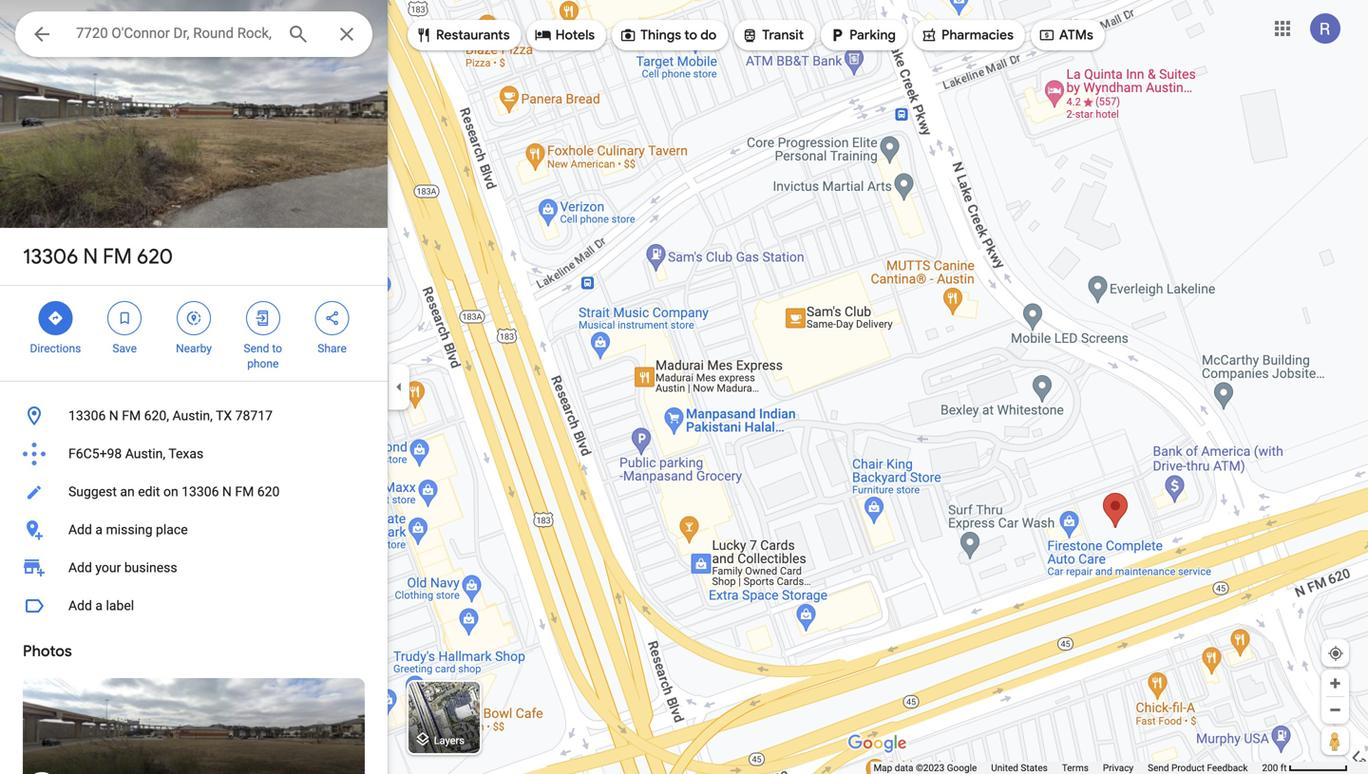 Task type: vqa. For each thing, say whether or not it's contained in the screenshot.


Task type: describe. For each thing, give the bounding box(es) containing it.
add for add a label
[[68, 598, 92, 614]]

share
[[318, 342, 347, 355]]

tx
[[216, 408, 232, 424]]

pharmacies
[[942, 27, 1014, 44]]

suggest an edit on 13306 n fm 620 button
[[0, 473, 388, 511]]

fm for 620,
[[122, 408, 141, 424]]

1 horizontal spatial austin,
[[172, 408, 213, 424]]

send to phone
[[244, 342, 282, 371]]

200
[[1262, 763, 1278, 774]]

n for 620
[[83, 243, 98, 270]]

states
[[1021, 763, 1048, 774]]

google
[[947, 763, 977, 774]]

 search field
[[15, 11, 372, 61]]

layers
[[434, 735, 465, 747]]


[[535, 25, 552, 46]]

fm for 620
[[103, 243, 132, 270]]

a for label
[[95, 598, 103, 614]]

 button
[[15, 11, 68, 61]]

13306 n fm 620, austin, tx 78717 button
[[0, 397, 388, 435]]

directions
[[30, 342, 81, 355]]

things
[[641, 27, 681, 44]]

actions for 13306 n fm 620 region
[[0, 286, 388, 381]]

privacy
[[1103, 763, 1134, 774]]

an
[[120, 484, 135, 500]]


[[324, 308, 341, 329]]

zoom out image
[[1328, 703, 1343, 717]]

add for add a missing place
[[68, 522, 92, 538]]

 restaurants
[[415, 25, 510, 46]]


[[921, 25, 938, 46]]

save
[[112, 342, 137, 355]]

 things to do
[[620, 25, 717, 46]]

map
[[874, 763, 892, 774]]

footer inside google maps element
[[874, 762, 1262, 774]]

map data ©2023 google
[[874, 763, 977, 774]]

0 horizontal spatial 620
[[137, 243, 173, 270]]

620 inside button
[[257, 484, 280, 500]]

privacy button
[[1103, 762, 1134, 774]]

13306 inside button
[[182, 484, 219, 500]]

send for send product feedback
[[1148, 763, 1169, 774]]

zoom in image
[[1328, 677, 1343, 691]]

atms
[[1059, 27, 1094, 44]]

add a missing place button
[[0, 511, 388, 549]]

13306 for 13306 n fm 620
[[23, 243, 78, 270]]

united states button
[[991, 762, 1048, 774]]

nearby
[[176, 342, 212, 355]]

200 ft button
[[1262, 763, 1348, 774]]

f6c5+98 austin, texas
[[68, 446, 204, 462]]

7720 O'Connor Dr, Round Rock, TX 78681 field
[[15, 11, 372, 57]]

label
[[106, 598, 134, 614]]


[[829, 25, 846, 46]]



Task type: locate. For each thing, give the bounding box(es) containing it.
n inside button
[[109, 408, 119, 424]]

620,
[[144, 408, 169, 424]]

add left your
[[68, 560, 92, 576]]

0 horizontal spatial n
[[83, 243, 98, 270]]

1 horizontal spatial 620
[[257, 484, 280, 500]]

product
[[1172, 763, 1205, 774]]

13306
[[23, 243, 78, 270], [68, 408, 106, 424], [182, 484, 219, 500]]

f6c5+98
[[68, 446, 122, 462]]

13306 inside button
[[68, 408, 106, 424]]

620 up actions for 13306 n fm 620 region
[[137, 243, 173, 270]]

fm up 
[[103, 243, 132, 270]]

to inside send to phone
[[272, 342, 282, 355]]

 transit
[[741, 25, 804, 46]]

send inside button
[[1148, 763, 1169, 774]]

2 vertical spatial add
[[68, 598, 92, 614]]

13306 right the "on"
[[182, 484, 219, 500]]

add your business link
[[0, 549, 388, 587]]

n inside button
[[222, 484, 232, 500]]

business
[[124, 560, 177, 576]]

fm left 620,
[[122, 408, 141, 424]]

add your business
[[68, 560, 177, 576]]

feedback
[[1207, 763, 1248, 774]]

0 horizontal spatial to
[[272, 342, 282, 355]]

parking
[[850, 27, 896, 44]]

1 vertical spatial add
[[68, 560, 92, 576]]

n
[[83, 243, 98, 270], [109, 408, 119, 424], [222, 484, 232, 500]]

add a label button
[[0, 587, 388, 625]]

a inside "add a missing place" button
[[95, 522, 103, 538]]

200 ft
[[1262, 763, 1287, 774]]

send
[[244, 342, 269, 355], [1148, 763, 1169, 774]]

fm down f6c5+98 austin, texas button at the bottom
[[235, 484, 254, 500]]

a inside add a label button
[[95, 598, 103, 614]]

620 down the 78717
[[257, 484, 280, 500]]

3 add from the top
[[68, 598, 92, 614]]

google maps element
[[0, 0, 1368, 774]]

hotels
[[556, 27, 595, 44]]

a left label
[[95, 598, 103, 614]]

0 vertical spatial 620
[[137, 243, 173, 270]]

fm
[[103, 243, 132, 270], [122, 408, 141, 424], [235, 484, 254, 500]]

2 a from the top
[[95, 598, 103, 614]]

2 vertical spatial 13306
[[182, 484, 219, 500]]

78717
[[235, 408, 273, 424]]

united states
[[991, 763, 1048, 774]]

2 horizontal spatial n
[[222, 484, 232, 500]]

suggest
[[68, 484, 117, 500]]

footer containing map data ©2023 google
[[874, 762, 1262, 774]]

©2023
[[916, 763, 945, 774]]

0 vertical spatial a
[[95, 522, 103, 538]]


[[415, 25, 432, 46]]

2 vertical spatial n
[[222, 484, 232, 500]]

send left product
[[1148, 763, 1169, 774]]

13306 up f6c5+98
[[68, 408, 106, 424]]

a for missing
[[95, 522, 103, 538]]

austin, up edit at the bottom left of the page
[[125, 446, 165, 462]]

add a label
[[68, 598, 134, 614]]

13306 n fm 620, austin, tx 78717
[[68, 408, 273, 424]]

to up the phone at left
[[272, 342, 282, 355]]

13306 n fm 620 main content
[[0, 0, 388, 774]]

 parking
[[829, 25, 896, 46]]

your
[[95, 560, 121, 576]]

fm inside button
[[235, 484, 254, 500]]

send product feedback button
[[1148, 762, 1248, 774]]

0 vertical spatial send
[[244, 342, 269, 355]]

united
[[991, 763, 1019, 774]]

ft
[[1281, 763, 1287, 774]]

collapse side panel image
[[389, 377, 410, 398]]

0 horizontal spatial austin,
[[125, 446, 165, 462]]

show street view coverage image
[[1322, 727, 1349, 755]]

austin, left the tx at the bottom left of page
[[172, 408, 213, 424]]

show your location image
[[1327, 645, 1345, 662]]

a left the missing
[[95, 522, 103, 538]]

suggest an edit on 13306 n fm 620
[[68, 484, 280, 500]]

1 vertical spatial a
[[95, 598, 103, 614]]

to inside  things to do
[[684, 27, 697, 44]]

 pharmacies
[[921, 25, 1014, 46]]

13306 n fm 620
[[23, 243, 173, 270]]

13306 up 
[[23, 243, 78, 270]]

none field inside 7720 o'connor dr, round rock, tx 78681 field
[[76, 22, 272, 45]]

add
[[68, 522, 92, 538], [68, 560, 92, 576], [68, 598, 92, 614]]

austin,
[[172, 408, 213, 424], [125, 446, 165, 462]]

0 vertical spatial to
[[684, 27, 697, 44]]

0 vertical spatial add
[[68, 522, 92, 538]]

add a missing place
[[68, 522, 188, 538]]

0 vertical spatial n
[[83, 243, 98, 270]]


[[47, 308, 64, 329]]


[[741, 25, 759, 46]]

to left the do
[[684, 27, 697, 44]]

1 vertical spatial 620
[[257, 484, 280, 500]]

footer
[[874, 762, 1262, 774]]


[[30, 20, 53, 48]]

1 horizontal spatial send
[[1148, 763, 1169, 774]]

0 vertical spatial austin,
[[172, 408, 213, 424]]

1 vertical spatial n
[[109, 408, 119, 424]]

 atms
[[1039, 25, 1094, 46]]

1 horizontal spatial to
[[684, 27, 697, 44]]

1 vertical spatial 13306
[[68, 408, 106, 424]]

google account: ruby anderson  
(rubyanndersson@gmail.com) image
[[1310, 13, 1341, 44]]


[[1039, 25, 1056, 46]]

send up the phone at left
[[244, 342, 269, 355]]

send for send to phone
[[244, 342, 269, 355]]

None field
[[76, 22, 272, 45]]

transit
[[762, 27, 804, 44]]

send product feedback
[[1148, 763, 1248, 774]]


[[254, 308, 272, 329]]

add for add your business
[[68, 560, 92, 576]]

1 vertical spatial to
[[272, 342, 282, 355]]

to
[[684, 27, 697, 44], [272, 342, 282, 355]]

add left label
[[68, 598, 92, 614]]

f6c5+98 austin, texas button
[[0, 435, 388, 473]]

1 vertical spatial austin,
[[125, 446, 165, 462]]

0 vertical spatial 13306
[[23, 243, 78, 270]]

620
[[137, 243, 173, 270], [257, 484, 280, 500]]

phone
[[247, 357, 279, 371]]

2 vertical spatial fm
[[235, 484, 254, 500]]

texas
[[169, 446, 204, 462]]


[[620, 25, 637, 46]]

a
[[95, 522, 103, 538], [95, 598, 103, 614]]

do
[[701, 27, 717, 44]]

add down suggest
[[68, 522, 92, 538]]

0 vertical spatial fm
[[103, 243, 132, 270]]

restaurants
[[436, 27, 510, 44]]

0 horizontal spatial send
[[244, 342, 269, 355]]

n for 620,
[[109, 408, 119, 424]]


[[116, 308, 133, 329]]

on
[[163, 484, 178, 500]]

 hotels
[[535, 25, 595, 46]]

1 vertical spatial fm
[[122, 408, 141, 424]]

1 vertical spatial send
[[1148, 763, 1169, 774]]

terms button
[[1062, 762, 1089, 774]]

1 add from the top
[[68, 522, 92, 538]]

send inside send to phone
[[244, 342, 269, 355]]

2 add from the top
[[68, 560, 92, 576]]

edit
[[138, 484, 160, 500]]

13306 for 13306 n fm 620, austin, tx 78717
[[68, 408, 106, 424]]

terms
[[1062, 763, 1089, 774]]

fm inside button
[[122, 408, 141, 424]]

photos
[[23, 642, 72, 661]]

data
[[895, 763, 914, 774]]


[[185, 308, 202, 329]]

1 a from the top
[[95, 522, 103, 538]]

1 horizontal spatial n
[[109, 408, 119, 424]]

place
[[156, 522, 188, 538]]

missing
[[106, 522, 153, 538]]



